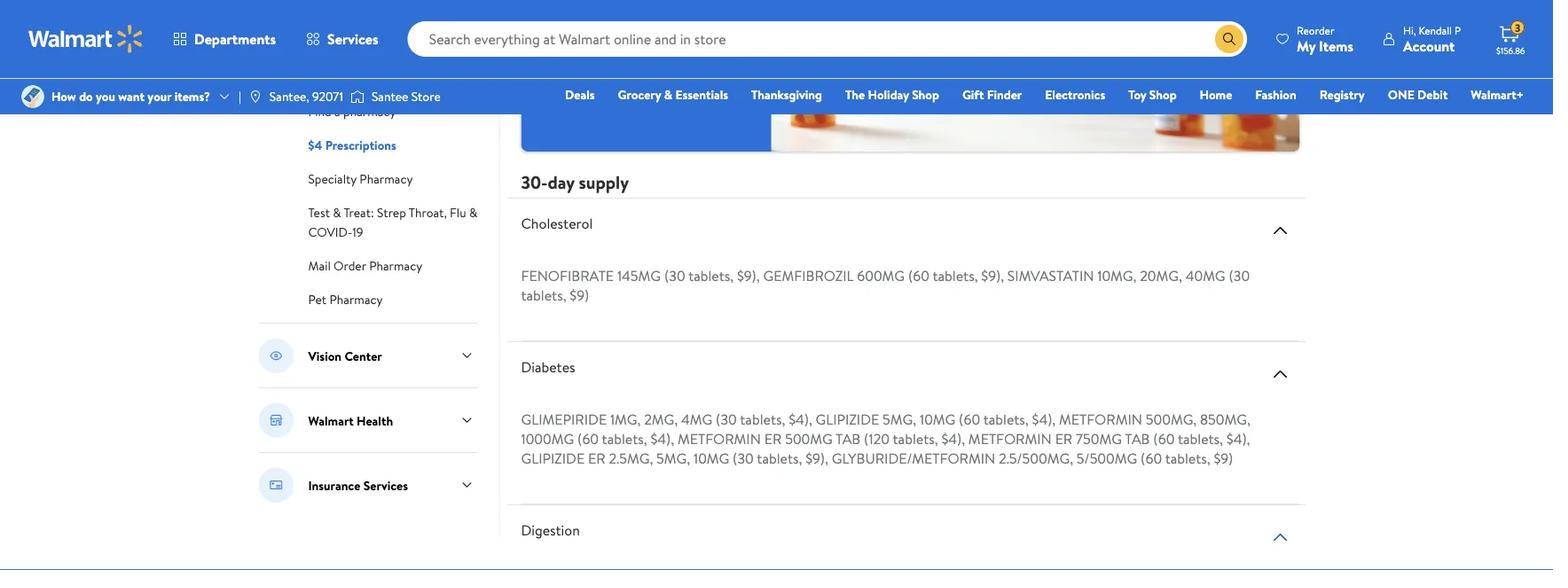 Task type: describe. For each thing, give the bounding box(es) containing it.
day
[[548, 169, 575, 194]]

walmart+
[[1471, 86, 1524, 103]]

glimepiride 1mg, 2mg, 4mg (30 tablets, $4), glipizide 5mg, 10mg (60 tablets, $4), metformin 500mg, 850mg, 1000mg (60 tablets, $4), metformin er 500mg tab (120 tablets, $4), metformin er 750mg tab (60 tablets, $4), glipizide er 2.5mg, 5mg, 10mg (30 tablets, $9), glyburide/metformin 2.5/500mg, 5/500mg (60 tablets, $9)
[[521, 410, 1251, 468]]

find a pharmacy link
[[308, 101, 396, 121]]

services button
[[291, 18, 394, 60]]

find
[[308, 103, 332, 120]]

insurance services
[[308, 477, 408, 494]]

$4), up 2.5/500mg,
[[1032, 410, 1056, 429]]

2.5mg,
[[609, 449, 653, 468]]

(60 right "1000mg"
[[578, 429, 599, 449]]

covid-
[[308, 224, 352, 241]]

(30 right 40mg at the right of page
[[1229, 266, 1250, 286]]

(60 up glyburide/metformin
[[959, 410, 981, 429]]

holiday
[[868, 86, 909, 103]]

500mg,
[[1146, 410, 1197, 429]]

departments button
[[158, 18, 291, 60]]

flu
[[450, 204, 466, 221]]

cholesterol image
[[1270, 220, 1291, 241]]

1 shop from the left
[[912, 86, 940, 103]]

& for treat:
[[333, 204, 341, 221]]

1 tab from the left
[[836, 429, 861, 449]]

$4 prescriptions link
[[308, 135, 396, 154]]

glyburide/metformin
[[832, 449, 996, 468]]

registry link
[[1312, 85, 1373, 104]]

pet pharmacy
[[308, 291, 383, 308]]

test & treat: strep throat, flu & covid-19
[[308, 204, 478, 241]]

1 horizontal spatial &
[[469, 204, 478, 221]]

the holiday shop
[[846, 86, 940, 103]]

gemfibrozil
[[764, 266, 854, 286]]

0 horizontal spatial metformin
[[678, 429, 761, 449]]

walmart+ link
[[1463, 85, 1532, 104]]

throat,
[[409, 204, 447, 221]]

2 horizontal spatial metformin
[[1059, 410, 1143, 429]]

walmart
[[308, 412, 354, 429]]

5/500mg
[[1077, 449, 1138, 468]]

fenofibrate 145mg (30 tablets, $9), gemfibrozil 600mg (60 tablets, $9), simvastatin 10mg, 20mg, 40mg (30 tablets, $9)
[[521, 266, 1250, 305]]

toy
[[1129, 86, 1147, 103]]

toy shop link
[[1121, 85, 1185, 104]]

pharmacy inside mail order pharmacy link
[[369, 257, 423, 275]]

30-day supply
[[521, 169, 629, 194]]

order
[[334, 257, 366, 275]]

electronics
[[1045, 86, 1106, 103]]

want
[[118, 88, 145, 105]]

cholesterol
[[521, 214, 593, 233]]

vision center image
[[259, 338, 294, 374]]

145mg
[[617, 266, 661, 286]]

walmart insurance services image
[[259, 468, 294, 503]]

1000mg
[[521, 429, 574, 449]]

you
[[96, 88, 115, 105]]

center
[[345, 347, 382, 364]]

diabetes image
[[1270, 364, 1291, 385]]

glimepiride
[[521, 410, 607, 429]]

test
[[308, 204, 330, 221]]

4mg
[[681, 410, 713, 429]]

hi,
[[1404, 23, 1417, 38]]

gift finder link
[[955, 85, 1030, 104]]

|
[[239, 88, 241, 105]]

$4 prescriptions
[[308, 137, 396, 154]]

thanksgiving link
[[744, 85, 831, 104]]

santee store
[[372, 88, 441, 105]]

specialty pharmacy link
[[308, 169, 413, 188]]

pet
[[308, 291, 327, 308]]

1 horizontal spatial metformin
[[969, 429, 1052, 449]]

vision center
[[308, 347, 382, 364]]

reorder
[[1297, 23, 1335, 38]]

reorder my items
[[1297, 23, 1354, 55]]

(30 left 500mg
[[733, 449, 754, 468]]

grocery & essentials link
[[610, 85, 736, 104]]

1 vertical spatial services
[[364, 477, 408, 494]]

Search search field
[[408, 21, 1248, 57]]

diabetes
[[521, 357, 575, 377]]

digestion
[[521, 521, 580, 540]]

600mg
[[857, 266, 905, 286]]

services inside dropdown button
[[327, 29, 379, 49]]

simvastatin
[[1008, 266, 1094, 286]]

one
[[1388, 86, 1415, 103]]

transfer prescriptions
[[308, 35, 425, 53]]

items?
[[175, 88, 210, 105]]

pharmacy for specialty pharmacy
[[360, 170, 413, 188]]

19
[[352, 224, 363, 241]]

pharmacy
[[343, 103, 396, 120]]

$9) inside glimepiride 1mg, 2mg, 4mg (30 tablets, $4), glipizide 5mg, 10mg (60 tablets, $4), metformin 500mg, 850mg, 1000mg (60 tablets, $4), metformin er 500mg tab (120 tablets, $4), metformin er 750mg tab (60 tablets, $4), glipizide er 2.5mg, 5mg, 10mg (30 tablets, $9), glyburide/metformin 2.5/500mg, 5/500mg (60 tablets, $9)
[[1214, 449, 1234, 468]]

$4), left 4mg
[[651, 429, 674, 449]]

2.5/500mg,
[[999, 449, 1074, 468]]

30-
[[521, 169, 548, 194]]

1 vertical spatial 5mg,
[[657, 449, 690, 468]]

2mg,
[[644, 410, 678, 429]]

$9), inside glimepiride 1mg, 2mg, 4mg (30 tablets, $4), glipizide 5mg, 10mg (60 tablets, $4), metformin 500mg, 850mg, 1000mg (60 tablets, $4), metformin er 500mg tab (120 tablets, $4), metformin er 750mg tab (60 tablets, $4), glipizide er 2.5mg, 5mg, 10mg (30 tablets, $9), glyburide/metformin 2.5/500mg, 5/500mg (60 tablets, $9)
[[806, 449, 829, 468]]

transfer prescriptions link
[[308, 34, 425, 53]]

grocery
[[618, 86, 661, 103]]

santee, 92071
[[270, 88, 343, 105]]

(120
[[864, 429, 890, 449]]

(60 right 5/500mg
[[1154, 429, 1175, 449]]

40mg
[[1186, 266, 1226, 286]]

0 vertical spatial 10mg
[[920, 410, 956, 429]]

how
[[51, 88, 76, 105]]

(60 inside fenofibrate 145mg (30 tablets, $9), gemfibrozil 600mg (60 tablets, $9), simvastatin 10mg, 20mg, 40mg (30 tablets, $9)
[[909, 266, 930, 286]]

$4
[[308, 137, 322, 154]]

the holiday shop link
[[838, 85, 948, 104]]

specialty pharmacy
[[308, 170, 413, 188]]



Task type: vqa. For each thing, say whether or not it's contained in the screenshot.
TV within search field
no



Task type: locate. For each thing, give the bounding box(es) containing it.
1 horizontal spatial 5mg,
[[883, 410, 917, 429]]

gift
[[963, 86, 984, 103]]

finder
[[987, 86, 1022, 103]]

prescriptions up specialty pharmacy link
[[325, 137, 396, 154]]

$9), left gemfibrozil
[[737, 266, 760, 286]]

1 vertical spatial glipizide
[[521, 449, 585, 468]]

tablets,
[[689, 266, 734, 286], [933, 266, 978, 286], [521, 286, 567, 305], [740, 410, 786, 429], [984, 410, 1029, 429], [602, 429, 647, 449], [893, 429, 938, 449], [1178, 429, 1224, 449], [757, 449, 802, 468], [1166, 449, 1211, 468]]

er
[[765, 429, 782, 449], [1056, 429, 1073, 449], [588, 449, 606, 468]]

do
[[79, 88, 93, 105]]

your
[[148, 88, 172, 105]]

1 vertical spatial $9)
[[1214, 449, 1234, 468]]

1 vertical spatial 10mg
[[694, 449, 730, 468]]

prescriptions inside transfer prescriptions link
[[354, 35, 425, 53]]

fashion link
[[1248, 85, 1305, 104]]

hi, kendall p account
[[1404, 23, 1461, 55]]

0 horizontal spatial $9),
[[737, 266, 760, 286]]

walmart image
[[28, 25, 144, 53]]

1 vertical spatial pharmacy
[[369, 257, 423, 275]]

$9), left (120
[[806, 449, 829, 468]]

& right test
[[333, 204, 341, 221]]

prescriptions up santee
[[354, 35, 425, 53]]

2 tab from the left
[[1125, 429, 1150, 449]]

1 horizontal spatial  image
[[350, 88, 365, 106]]

er left 500mg
[[765, 429, 782, 449]]

the
[[846, 86, 865, 103]]

0 vertical spatial services
[[327, 29, 379, 49]]

search icon image
[[1223, 32, 1237, 46]]

1 horizontal spatial tab
[[1125, 429, 1150, 449]]

services
[[327, 29, 379, 49], [364, 477, 408, 494]]

0 vertical spatial glipizide
[[816, 410, 880, 429]]

er left 750mg
[[1056, 429, 1073, 449]]

find a pharmacy
[[308, 103, 396, 120]]

vaccines link
[[308, 67, 355, 87]]

750mg
[[1076, 429, 1122, 449]]

Walmart Site-Wide search field
[[408, 21, 1248, 57]]

0 horizontal spatial $9)
[[570, 286, 589, 305]]

5mg,
[[883, 410, 917, 429], [657, 449, 690, 468]]

0 vertical spatial prescriptions
[[354, 35, 425, 53]]

walmart health image
[[259, 403, 294, 438]]

pharmacy inside "pet pharmacy" link
[[330, 291, 383, 308]]

supply
[[579, 169, 629, 194]]

items
[[1320, 36, 1354, 55]]

 image for santee store
[[350, 88, 365, 106]]

(30 right 4mg
[[716, 410, 737, 429]]

 image for santee, 92071
[[248, 90, 262, 104]]

(60 right 600mg
[[909, 266, 930, 286]]

10mg,
[[1098, 266, 1137, 286]]

pharmacy down order
[[330, 291, 383, 308]]

1 horizontal spatial $9)
[[1214, 449, 1234, 468]]

$4),
[[789, 410, 813, 429], [1032, 410, 1056, 429], [651, 429, 674, 449], [942, 429, 965, 449], [1227, 429, 1251, 449]]

500mg
[[785, 429, 833, 449]]

account
[[1404, 36, 1455, 55]]

$9) down 850mg,
[[1214, 449, 1234, 468]]

er left 2.5mg,
[[588, 449, 606, 468]]

0 horizontal spatial 10mg
[[694, 449, 730, 468]]

mail order pharmacy link
[[308, 256, 423, 275]]

metformin
[[1059, 410, 1143, 429], [678, 429, 761, 449], [969, 429, 1052, 449]]

departments
[[194, 29, 276, 49]]

 image right |
[[248, 90, 262, 104]]

grocery & essentials
[[618, 86, 729, 103]]

$156.86
[[1497, 44, 1526, 56]]

store
[[412, 88, 441, 105]]

p
[[1455, 23, 1461, 38]]

1 vertical spatial prescriptions
[[325, 137, 396, 154]]

$9) left 145mg
[[570, 286, 589, 305]]

& inside grocery & essentials link
[[664, 86, 673, 103]]

1mg,
[[610, 410, 641, 429]]

 image
[[350, 88, 365, 106], [248, 90, 262, 104]]

my
[[1297, 36, 1316, 55]]

0 horizontal spatial &
[[333, 204, 341, 221]]

&
[[664, 86, 673, 103], [333, 204, 341, 221], [469, 204, 478, 221]]

kendall
[[1419, 23, 1453, 38]]

10mg down 4mg
[[694, 449, 730, 468]]

0 horizontal spatial er
[[588, 449, 606, 468]]

1 horizontal spatial glipizide
[[816, 410, 880, 429]]

prescriptions inside $4 prescriptions link
[[325, 137, 396, 154]]

2 horizontal spatial $9),
[[982, 266, 1004, 286]]

2 vertical spatial pharmacy
[[330, 291, 383, 308]]

$9), left simvastatin at right
[[982, 266, 1004, 286]]

shop
[[912, 86, 940, 103], [1150, 86, 1177, 103]]

tab right 750mg
[[1125, 429, 1150, 449]]

$4), right 500mg,
[[1227, 429, 1251, 449]]

how do you want your items?
[[51, 88, 210, 105]]

5mg, down 2mg,
[[657, 449, 690, 468]]

prescriptions for $4 prescriptions
[[325, 137, 396, 154]]

pharmacy up strep
[[360, 170, 413, 188]]

debit
[[1418, 86, 1448, 103]]

& right flu at the left
[[469, 204, 478, 221]]

2 horizontal spatial er
[[1056, 429, 1073, 449]]

services up vaccines link
[[327, 29, 379, 49]]

pet pharmacy link
[[308, 289, 383, 309]]

electronics link
[[1038, 85, 1114, 104]]

deals
[[565, 86, 595, 103]]

services right insurance
[[364, 477, 408, 494]]

home link
[[1192, 85, 1241, 104]]

vision
[[308, 347, 342, 364]]

pharmacy inside specialty pharmacy link
[[360, 170, 413, 188]]

0 vertical spatial 5mg,
[[883, 410, 917, 429]]

shop right the toy
[[1150, 86, 1177, 103]]

0 horizontal spatial  image
[[248, 90, 262, 104]]

glipizide up glyburide/metformin
[[816, 410, 880, 429]]

0 horizontal spatial 5mg,
[[657, 449, 690, 468]]

(30 right 145mg
[[664, 266, 686, 286]]

1 horizontal spatial er
[[765, 429, 782, 449]]

gift finder
[[963, 86, 1022, 103]]

& right grocery in the top of the page
[[664, 86, 673, 103]]

home
[[1200, 86, 1233, 103]]

one debit
[[1388, 86, 1448, 103]]

$4), right (120
[[942, 429, 965, 449]]

tab left (120
[[836, 429, 861, 449]]

vaccines
[[308, 69, 355, 87]]

registry
[[1320, 86, 1365, 103]]

0 vertical spatial $9)
[[570, 286, 589, 305]]

& for essentials
[[664, 86, 673, 103]]

 image right a
[[350, 88, 365, 106]]

health
[[357, 412, 393, 429]]

850mg,
[[1201, 410, 1251, 429]]

 image
[[21, 85, 44, 108]]

3
[[1516, 20, 1521, 35]]

pharmacy down the 'test & treat: strep throat, flu & covid-19' at the left of the page
[[369, 257, 423, 275]]

10mg up glyburide/metformin
[[920, 410, 956, 429]]

0 horizontal spatial glipizide
[[521, 449, 585, 468]]

shop right holiday on the right top
[[912, 86, 940, 103]]

mail
[[308, 257, 331, 275]]

essentials
[[676, 86, 729, 103]]

(60 down 500mg,
[[1141, 449, 1162, 468]]

$9) inside fenofibrate 145mg (30 tablets, $9), gemfibrozil 600mg (60 tablets, $9), simvastatin 10mg, 20mg, 40mg (30 tablets, $9)
[[570, 286, 589, 305]]

thanksgiving
[[752, 86, 823, 103]]

5mg, up glyburide/metformin
[[883, 410, 917, 429]]

test & treat: strep throat, flu & covid-19 link
[[308, 202, 478, 241]]

2 shop from the left
[[1150, 86, 1177, 103]]

1 horizontal spatial $9),
[[806, 449, 829, 468]]

mail order pharmacy
[[308, 257, 423, 275]]

$4), left (120
[[789, 410, 813, 429]]

0 horizontal spatial shop
[[912, 86, 940, 103]]

$9)
[[570, 286, 589, 305], [1214, 449, 1234, 468]]

pharmacy for pet pharmacy
[[330, 291, 383, 308]]

strep
[[377, 204, 406, 221]]

fenofibrate
[[521, 266, 614, 286]]

0 horizontal spatial tab
[[836, 429, 861, 449]]

(60
[[909, 266, 930, 286], [959, 410, 981, 429], [578, 429, 599, 449], [1154, 429, 1175, 449], [1141, 449, 1162, 468]]

0 vertical spatial pharmacy
[[360, 170, 413, 188]]

santee,
[[270, 88, 309, 105]]

walmart health
[[308, 412, 393, 429]]

one debit link
[[1380, 85, 1456, 104]]

1 horizontal spatial shop
[[1150, 86, 1177, 103]]

glipizide down glimepiride
[[521, 449, 585, 468]]

1 horizontal spatial 10mg
[[920, 410, 956, 429]]

20mg,
[[1140, 266, 1183, 286]]

specialty
[[308, 170, 357, 188]]

prescriptions
[[354, 35, 425, 53], [325, 137, 396, 154]]

10mg
[[920, 410, 956, 429], [694, 449, 730, 468]]

2 horizontal spatial &
[[664, 86, 673, 103]]

(30
[[664, 266, 686, 286], [1229, 266, 1250, 286], [716, 410, 737, 429], [733, 449, 754, 468]]

prescriptions for transfer prescriptions
[[354, 35, 425, 53]]

digestion image
[[1270, 527, 1291, 548]]



